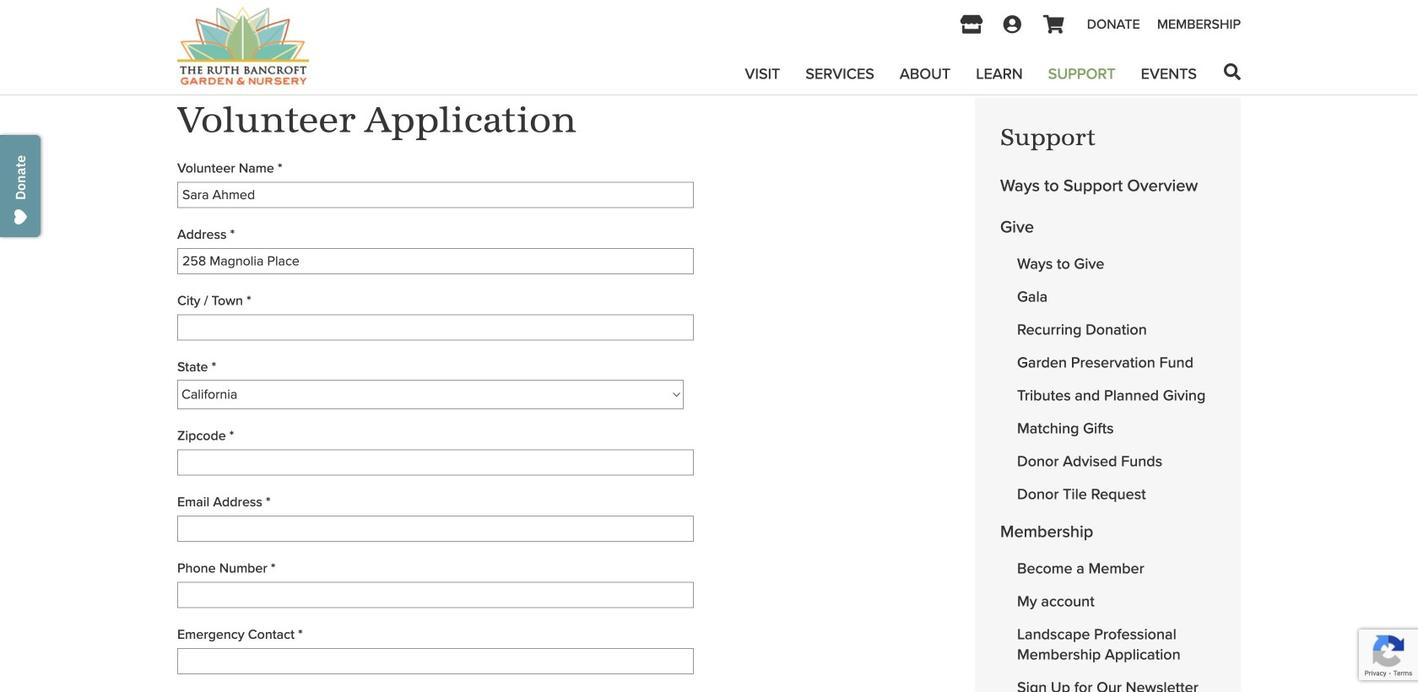 Task type: locate. For each thing, give the bounding box(es) containing it.
None text field
[[177, 315, 694, 341], [177, 649, 694, 675], [177, 315, 694, 341], [177, 649, 694, 675]]

none email field inside contact form element
[[177, 516, 694, 542]]

contact form element
[[177, 155, 922, 693]]

None text field
[[177, 182, 694, 208], [177, 248, 694, 274], [177, 450, 694, 476], [177, 582, 694, 609], [177, 182, 694, 208], [177, 248, 694, 274], [177, 450, 694, 476], [177, 582, 694, 609]]

None email field
[[177, 516, 694, 542]]



Task type: vqa. For each thing, say whether or not it's contained in the screenshot.
text field in the Contact form ELEMENT
no



